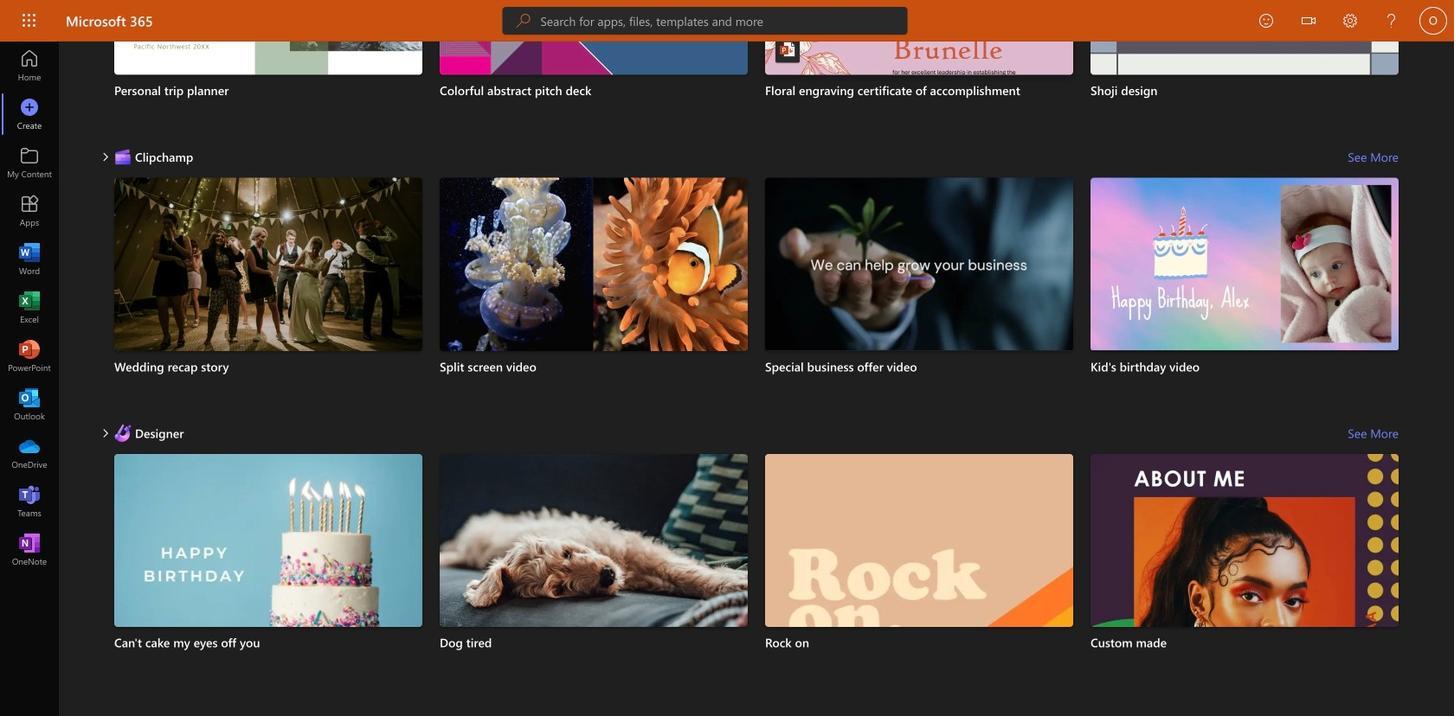 Task type: describe. For each thing, give the bounding box(es) containing it.
split screen video image
[[440, 178, 748, 351]]

Search box. Suggestions appear as you type. search field
[[541, 7, 908, 35]]

teams image
[[21, 494, 38, 511]]

special business offer video link element
[[765, 358, 1074, 376]]

shoji design image
[[1091, 0, 1399, 75]]

personal trip planner image
[[114, 0, 423, 75]]

special business offer video image
[[765, 178, 1074, 351]]

onenote image
[[21, 542, 38, 559]]

kid's birthday video link element
[[1091, 358, 1399, 376]]

can't cake my eyes off you list item
[[114, 454, 423, 712]]

colorful abstract pitch deck link element
[[440, 82, 748, 99]]

colorful abstract pitch deck list item
[[440, 0, 748, 129]]

floral engraving certificate of accomplishment link element
[[765, 82, 1074, 99]]

onedrive image
[[21, 445, 38, 462]]

1 list from the top
[[114, 0, 1399, 136]]

create image
[[21, 106, 38, 123]]

powerpoint image
[[21, 348, 38, 365]]

split screen video link element
[[440, 358, 748, 376]]

wedding recap story link element
[[114, 358, 423, 376]]

wedding recap story list item
[[114, 178, 423, 406]]

excel image
[[21, 300, 38, 317]]

dog tired link element
[[440, 635, 748, 652]]

apps image
[[21, 203, 38, 220]]

kid's birthday video image
[[1091, 178, 1399, 351]]



Task type: locate. For each thing, give the bounding box(es) containing it.
my content image
[[21, 154, 38, 171]]

personal trip planner list item
[[114, 0, 423, 129]]

application
[[0, 0, 1455, 717]]

shoji design link element
[[1091, 82, 1399, 99]]

navigation
[[0, 42, 59, 575]]

rock on image
[[765, 454, 1074, 712]]

powerpoint image
[[779, 40, 797, 58]]

banner
[[0, 0, 1455, 45]]

personal trip planner link element
[[114, 82, 423, 99]]

wedding recap story image
[[114, 178, 423, 383]]

split screen video list item
[[440, 178, 748, 406]]

dog tired image
[[440, 454, 748, 717]]

rock on list item
[[765, 454, 1074, 712]]

custom made list item
[[1091, 454, 1399, 717]]

2 list from the top
[[114, 178, 1399, 413]]

dog tired list item
[[440, 454, 748, 717]]

list
[[114, 0, 1399, 136], [114, 178, 1399, 413], [114, 454, 1399, 717]]

None search field
[[503, 7, 908, 35]]

kid's birthday video list item
[[1091, 178, 1399, 406]]

custom made image
[[1091, 454, 1399, 717]]

word image
[[21, 251, 38, 268]]

home image
[[21, 57, 38, 74]]

0 vertical spatial list
[[114, 0, 1399, 136]]

colorful abstract pitch deck image
[[440, 0, 748, 75]]

can't cake my eyes off you link element
[[114, 635, 423, 652]]

special business offer video list item
[[765, 178, 1074, 406]]

outlook image
[[21, 397, 38, 414]]

2 vertical spatial list
[[114, 454, 1399, 717]]

custom made link element
[[1091, 635, 1399, 652]]

shoji design list item
[[1091, 0, 1399, 129]]

can't cake my eyes off you image
[[114, 454, 423, 712]]

rock on link element
[[765, 635, 1074, 652]]

floral engraving certificate of accomplishment list item
[[765, 0, 1074, 129]]

1 vertical spatial list
[[114, 178, 1399, 413]]

3 list from the top
[[114, 454, 1399, 717]]



Task type: vqa. For each thing, say whether or not it's contained in the screenshot.
Teams 'image'
yes



